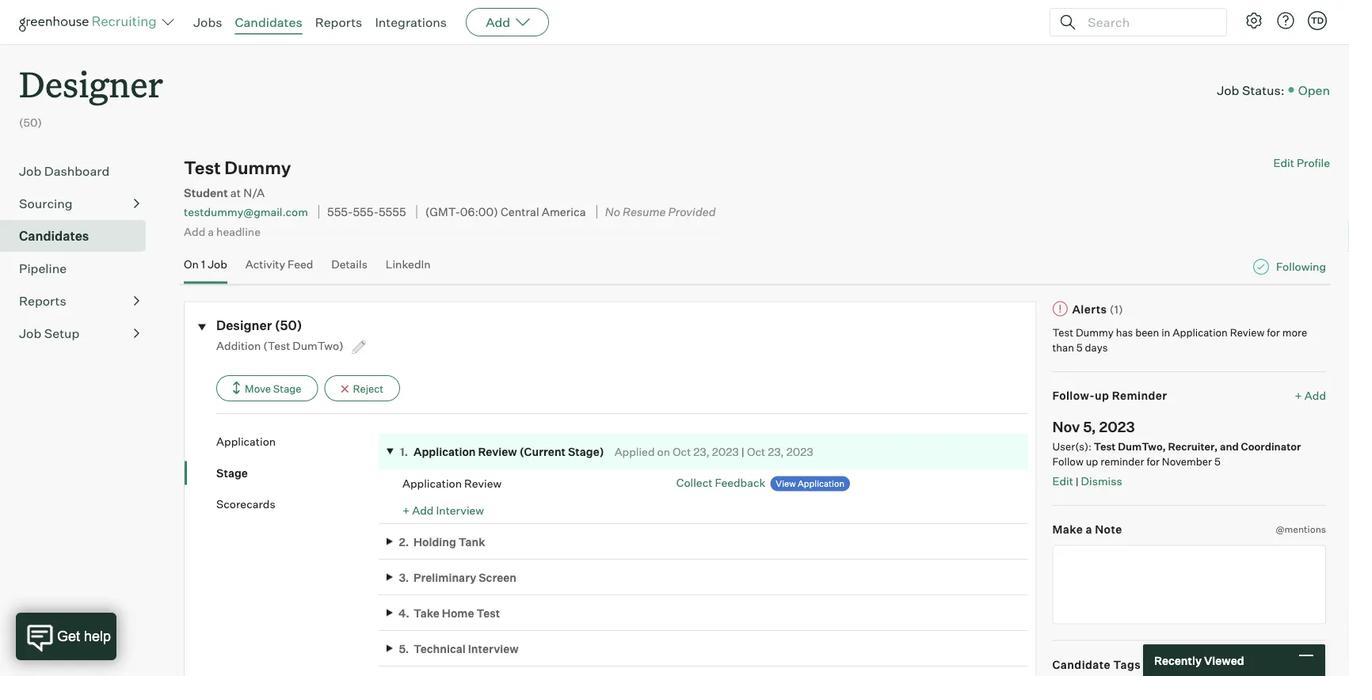 Task type: describe. For each thing, give the bounding box(es) containing it.
sourcing
[[19, 196, 73, 212]]

for inside test dummy has been in application review for more than 5 days
[[1267, 326, 1280, 339]]

setup
[[44, 326, 80, 342]]

linkedin link
[[386, 258, 431, 281]]

move stage button
[[216, 376, 318, 402]]

4. take home test
[[399, 606, 500, 620]]

5 inside test dummy has been in application review for more than 5 days
[[1077, 342, 1083, 354]]

1 horizontal spatial 2023
[[787, 445, 813, 459]]

addition (test dumtwo)
[[216, 339, 346, 353]]

provided
[[668, 205, 716, 219]]

3. preliminary screen
[[399, 571, 517, 585]]

at
[[230, 186, 241, 200]]

4.
[[399, 606, 410, 620]]

home
[[442, 606, 474, 620]]

preliminary
[[414, 571, 476, 585]]

has
[[1116, 326, 1133, 339]]

central
[[501, 205, 539, 219]]

details link
[[331, 258, 368, 281]]

1 oct from the left
[[673, 445, 691, 459]]

activity feed link
[[245, 258, 313, 281]]

more
[[1283, 326, 1308, 339]]

td
[[1311, 15, 1324, 26]]

tank
[[459, 535, 485, 549]]

applied
[[615, 445, 655, 459]]

1 23, from the left
[[694, 445, 710, 459]]

stage)
[[568, 445, 604, 459]]

application review
[[402, 477, 502, 491]]

test dummy has been in application review for more than 5 days
[[1053, 326, 1308, 354]]

on
[[184, 258, 199, 271]]

2.
[[399, 535, 409, 549]]

no resume provided
[[605, 205, 716, 219]]

(gmt-06:00) central america
[[425, 205, 586, 219]]

test right home
[[477, 606, 500, 620]]

edit profile link
[[1274, 156, 1330, 170]]

add inside add popup button
[[486, 14, 510, 30]]

up inside nov 5, 2023 user(s): test dumtwo, recruiter, and coordinator follow up reminder for november 5 edit | dismiss
[[1086, 456, 1098, 468]]

details
[[331, 258, 368, 271]]

add a headline
[[184, 224, 261, 238]]

activity
[[245, 258, 285, 271]]

td button
[[1308, 11, 1327, 30]]

following
[[1276, 260, 1326, 274]]

1 vertical spatial (50)
[[275, 318, 302, 334]]

0 horizontal spatial candidates
[[19, 228, 89, 244]]

1 vertical spatial reports link
[[19, 292, 139, 311]]

follow
[[1053, 456, 1084, 468]]

test inside test dummy student at n/a
[[184, 157, 221, 179]]

dummy for test dummy student at n/a
[[225, 157, 291, 179]]

2023 inside nov 5, 2023 user(s): test dumtwo, recruiter, and coordinator follow up reminder for november 5 edit | dismiss
[[1099, 418, 1135, 436]]

add inside + add link
[[1305, 389, 1326, 403]]

+ add
[[1295, 389, 1326, 403]]

viewed
[[1204, 654, 1244, 668]]

5.
[[399, 642, 409, 656]]

0 horizontal spatial (50)
[[19, 116, 42, 130]]

application up application review on the bottom
[[414, 445, 476, 459]]

(current
[[520, 445, 566, 459]]

a for make
[[1086, 523, 1093, 537]]

test inside test dummy has been in application review for more than 5 days
[[1053, 326, 1074, 339]]

2. holding tank
[[399, 535, 485, 549]]

open
[[1298, 82, 1330, 98]]

0 horizontal spatial 2023
[[712, 445, 739, 459]]

addition
[[216, 339, 261, 353]]

1 horizontal spatial candidates
[[235, 14, 302, 30]]

dashboard
[[44, 163, 110, 179]]

0 horizontal spatial candidates link
[[19, 227, 139, 246]]

collect feedback link
[[676, 476, 766, 490]]

+ add interview link
[[402, 504, 484, 517]]

| inside nov 5, 2023 user(s): test dumtwo, recruiter, and coordinator follow up reminder for november 5 edit | dismiss
[[1076, 475, 1079, 488]]

5 inside nov 5, 2023 user(s): test dumtwo, recruiter, and coordinator follow up reminder for november 5 edit | dismiss
[[1215, 456, 1221, 468]]

td button
[[1305, 8, 1330, 33]]

job dashboard
[[19, 163, 110, 179]]

note
[[1095, 523, 1123, 537]]

candidate tags
[[1053, 658, 1141, 672]]

no
[[605, 205, 620, 219]]

pipeline
[[19, 261, 67, 277]]

@mentions link
[[1276, 522, 1326, 538]]

edit inside nov 5, 2023 user(s): test dumtwo, recruiter, and coordinator follow up reminder for november 5 edit | dismiss
[[1053, 475, 1074, 489]]

@mentions
[[1276, 524, 1326, 536]]

job right 1
[[208, 258, 227, 271]]

make
[[1053, 523, 1083, 537]]

5. technical interview
[[399, 642, 519, 656]]

days
[[1085, 342, 1108, 354]]

add button
[[466, 8, 549, 36]]

collect
[[676, 476, 713, 490]]

1
[[201, 258, 205, 271]]

move
[[245, 382, 271, 395]]

interview for + add interview
[[436, 504, 484, 517]]

status:
[[1242, 82, 1285, 98]]

testdummy@gmail.com
[[184, 205, 308, 219]]

2 vertical spatial review
[[464, 477, 502, 491]]

resume
[[623, 205, 666, 219]]

1 horizontal spatial reports link
[[315, 14, 362, 30]]

on
[[657, 445, 670, 459]]

following link
[[1276, 259, 1326, 275]]

application right view
[[798, 479, 845, 489]]

job for job setup
[[19, 326, 41, 342]]

and
[[1220, 440, 1239, 453]]

configure image
[[1245, 11, 1264, 30]]

+ edit
[[1292, 658, 1322, 672]]

1 vertical spatial reports
[[19, 293, 66, 309]]

test dummy student at n/a
[[184, 157, 291, 200]]

testdummy@gmail.com link
[[184, 205, 308, 219]]

headline
[[216, 224, 261, 238]]

than
[[1053, 342, 1074, 354]]

1. application review (current stage)
[[400, 445, 604, 459]]

stage inside stage "link"
[[216, 466, 248, 480]]



Task type: vqa. For each thing, say whether or not it's contained in the screenshot.
Subject:
no



Task type: locate. For each thing, give the bounding box(es) containing it.
(gmt-
[[425, 205, 460, 219]]

+
[[1295, 389, 1302, 403], [402, 504, 410, 517], [1292, 658, 1299, 672]]

stage right move
[[273, 382, 302, 395]]

scorecards link
[[216, 497, 379, 512]]

reminder
[[1101, 456, 1145, 468]]

designer for designer
[[19, 60, 163, 107]]

1 horizontal spatial reports
[[315, 14, 362, 30]]

0 vertical spatial candidates link
[[235, 14, 302, 30]]

|
[[741, 445, 745, 459], [1076, 475, 1079, 488]]

1 horizontal spatial |
[[1076, 475, 1079, 488]]

nov 5, 2023 user(s): test dumtwo, recruiter, and coordinator follow up reminder for november 5 edit | dismiss
[[1053, 418, 1301, 489]]

0 vertical spatial edit
[[1274, 156, 1295, 170]]

application up + add interview link
[[402, 477, 462, 491]]

5 down and
[[1215, 456, 1221, 468]]

5
[[1077, 342, 1083, 354], [1215, 456, 1221, 468]]

job setup link
[[19, 324, 139, 343]]

1 horizontal spatial stage
[[273, 382, 302, 395]]

test inside nov 5, 2023 user(s): test dumtwo, recruiter, and coordinator follow up reminder for november 5 edit | dismiss
[[1094, 440, 1116, 453]]

reports left integrations
[[315, 14, 362, 30]]

2 23, from the left
[[768, 445, 784, 459]]

0 horizontal spatial designer
[[19, 60, 163, 107]]

1 vertical spatial dummy
[[1076, 326, 1114, 339]]

06:00)
[[460, 205, 498, 219]]

0 vertical spatial +
[[1295, 389, 1302, 403]]

test up 'than'
[[1053, 326, 1074, 339]]

dummy inside test dummy student at n/a
[[225, 157, 291, 179]]

1 vertical spatial designer
[[216, 318, 272, 334]]

reports down pipeline
[[19, 293, 66, 309]]

review inside test dummy has been in application review for more than 5 days
[[1230, 326, 1265, 339]]

job dashboard link
[[19, 162, 139, 181]]

job status:
[[1217, 82, 1285, 98]]

candidates down sourcing
[[19, 228, 89, 244]]

| up feedback
[[741, 445, 745, 459]]

0 horizontal spatial for
[[1147, 456, 1160, 468]]

jobs
[[193, 14, 222, 30]]

interview for 5. technical interview
[[468, 642, 519, 656]]

2023 right "5,"
[[1099, 418, 1135, 436]]

dismiss
[[1081, 475, 1122, 489]]

reports link left integrations
[[315, 14, 362, 30]]

0 vertical spatial up
[[1095, 389, 1110, 403]]

on 1 job
[[184, 258, 227, 271]]

0 horizontal spatial oct
[[673, 445, 691, 459]]

edit profile
[[1274, 156, 1330, 170]]

pipeline link
[[19, 259, 139, 278]]

job setup
[[19, 326, 80, 342]]

activity feed
[[245, 258, 313, 271]]

review left more
[[1230, 326, 1265, 339]]

candidates link down sourcing link
[[19, 227, 139, 246]]

jobs link
[[193, 14, 222, 30]]

designer down greenhouse recruiting image
[[19, 60, 163, 107]]

+ up coordinator
[[1295, 389, 1302, 403]]

1 vertical spatial for
[[1147, 456, 1160, 468]]

1 horizontal spatial (50)
[[275, 318, 302, 334]]

application inside test dummy has been in application review for more than 5 days
[[1173, 326, 1228, 339]]

a
[[208, 224, 214, 238], [1086, 523, 1093, 537]]

+ for + add interview
[[402, 504, 410, 517]]

a left headline
[[208, 224, 214, 238]]

1 horizontal spatial candidates link
[[235, 14, 302, 30]]

1 vertical spatial edit
[[1053, 475, 1074, 489]]

1 horizontal spatial a
[[1086, 523, 1093, 537]]

0 vertical spatial |
[[741, 445, 745, 459]]

stage link
[[216, 466, 379, 481]]

23, up view
[[768, 445, 784, 459]]

a left note
[[1086, 523, 1093, 537]]

1 vertical spatial interview
[[468, 642, 519, 656]]

1 vertical spatial stage
[[216, 466, 248, 480]]

recently viewed
[[1154, 654, 1244, 668]]

dummy up days
[[1076, 326, 1114, 339]]

1 vertical spatial candidates link
[[19, 227, 139, 246]]

0 vertical spatial reports link
[[315, 14, 362, 30]]

| right edit link
[[1076, 475, 1079, 488]]

sourcing link
[[19, 194, 139, 213]]

1 vertical spatial review
[[478, 445, 517, 459]]

reject button
[[324, 376, 400, 402]]

job for job dashboard
[[19, 163, 41, 179]]

0 vertical spatial (50)
[[19, 116, 42, 130]]

0 horizontal spatial 5
[[1077, 342, 1083, 354]]

0 vertical spatial designer
[[19, 60, 163, 107]]

dummy up n/a
[[225, 157, 291, 179]]

stage
[[273, 382, 302, 395], [216, 466, 248, 480]]

reports link
[[315, 14, 362, 30], [19, 292, 139, 311]]

1 horizontal spatial for
[[1267, 326, 1280, 339]]

2 horizontal spatial 2023
[[1099, 418, 1135, 436]]

dummy inside test dummy has been in application review for more than 5 days
[[1076, 326, 1114, 339]]

profile
[[1297, 156, 1330, 170]]

review left (current
[[478, 445, 517, 459]]

scorecards
[[216, 498, 275, 512]]

2 555- from the left
[[353, 205, 379, 219]]

follow-up reminder
[[1053, 389, 1167, 403]]

up up dismiss
[[1086, 456, 1098, 468]]

dumtwo,
[[1118, 440, 1166, 453]]

test up "reminder"
[[1094, 440, 1116, 453]]

view
[[776, 479, 796, 489]]

+ edit link
[[1288, 654, 1326, 676]]

0 vertical spatial stage
[[273, 382, 302, 395]]

+ right viewed
[[1292, 658, 1299, 672]]

1 vertical spatial 5
[[1215, 456, 1221, 468]]

technical
[[414, 642, 466, 656]]

job left status:
[[1217, 82, 1240, 98]]

5555
[[379, 205, 406, 219]]

candidates
[[235, 14, 302, 30], [19, 228, 89, 244]]

2023 up collect feedback link
[[712, 445, 739, 459]]

job for job status:
[[1217, 82, 1240, 98]]

1 vertical spatial |
[[1076, 475, 1079, 488]]

application link
[[216, 434, 379, 450]]

0 vertical spatial for
[[1267, 326, 1280, 339]]

america
[[542, 205, 586, 219]]

reports
[[315, 14, 362, 30], [19, 293, 66, 309]]

application
[[1173, 326, 1228, 339], [216, 435, 276, 449], [414, 445, 476, 459], [402, 477, 462, 491], [798, 479, 845, 489]]

designer
[[19, 60, 163, 107], [216, 318, 272, 334]]

0 vertical spatial a
[[208, 224, 214, 238]]

oct
[[673, 445, 691, 459], [747, 445, 766, 459]]

candidate
[[1053, 658, 1111, 672]]

view application
[[776, 479, 845, 489]]

interview down application review on the bottom
[[436, 504, 484, 517]]

for left more
[[1267, 326, 1280, 339]]

None text field
[[1053, 546, 1326, 625]]

user(s):
[[1053, 440, 1092, 453]]

collect feedback
[[676, 476, 766, 490]]

student
[[184, 186, 228, 200]]

0 horizontal spatial |
[[741, 445, 745, 459]]

1 horizontal spatial edit
[[1274, 156, 1295, 170]]

2 vertical spatial edit
[[1301, 658, 1322, 672]]

2 vertical spatial +
[[1292, 658, 1299, 672]]

recruiter,
[[1168, 440, 1218, 453]]

555- left the 5555
[[327, 205, 353, 219]]

interview down home
[[468, 642, 519, 656]]

1 555- from the left
[[327, 205, 353, 219]]

(50)
[[19, 116, 42, 130], [275, 318, 302, 334]]

job left setup
[[19, 326, 41, 342]]

555- up details
[[353, 205, 379, 219]]

dummy for test dummy has been in application review for more than 5 days
[[1076, 326, 1114, 339]]

23, up 'collect'
[[694, 445, 710, 459]]

0 horizontal spatial stage
[[216, 466, 248, 480]]

november
[[1162, 456, 1212, 468]]

review down 1. application review (current stage)
[[464, 477, 502, 491]]

greenhouse recruiting image
[[19, 13, 162, 32]]

23,
[[694, 445, 710, 459], [768, 445, 784, 459]]

+ add link
[[1295, 388, 1326, 404]]

oct up feedback
[[747, 445, 766, 459]]

0 vertical spatial review
[[1230, 326, 1265, 339]]

+ up 2.
[[402, 504, 410, 517]]

0 vertical spatial reports
[[315, 14, 362, 30]]

integrations link
[[375, 14, 447, 30]]

for inside nov 5, 2023 user(s): test dumtwo, recruiter, and coordinator follow up reminder for november 5 edit | dismiss
[[1147, 456, 1160, 468]]

application down move
[[216, 435, 276, 449]]

in
[[1162, 326, 1171, 339]]

0 horizontal spatial dummy
[[225, 157, 291, 179]]

5,
[[1083, 418, 1096, 436]]

0 horizontal spatial reports
[[19, 293, 66, 309]]

feedback
[[715, 476, 766, 490]]

been
[[1136, 326, 1159, 339]]

1 horizontal spatial 5
[[1215, 456, 1221, 468]]

designer link
[[19, 44, 163, 110]]

job inside "link"
[[19, 326, 41, 342]]

add
[[486, 14, 510, 30], [184, 224, 205, 238], [1305, 389, 1326, 403], [412, 504, 434, 517]]

1 horizontal spatial oct
[[747, 445, 766, 459]]

0 horizontal spatial a
[[208, 224, 214, 238]]

1 vertical spatial +
[[402, 504, 410, 517]]

test up student
[[184, 157, 221, 179]]

1 horizontal spatial dummy
[[1076, 326, 1114, 339]]

job up sourcing
[[19, 163, 41, 179]]

+ for + edit
[[1292, 658, 1299, 672]]

2023 up view application
[[787, 445, 813, 459]]

up up "5,"
[[1095, 389, 1110, 403]]

2 oct from the left
[[747, 445, 766, 459]]

oct right 'on'
[[673, 445, 691, 459]]

3.
[[399, 571, 409, 585]]

2 horizontal spatial edit
[[1301, 658, 1322, 672]]

1 vertical spatial candidates
[[19, 228, 89, 244]]

designer up addition
[[216, 318, 272, 334]]

tags
[[1113, 658, 1141, 672]]

0 horizontal spatial edit
[[1053, 475, 1074, 489]]

applied on  oct 23, 2023 | oct 23, 2023
[[615, 445, 813, 459]]

0 vertical spatial interview
[[436, 504, 484, 517]]

edit
[[1274, 156, 1295, 170], [1053, 475, 1074, 489], [1301, 658, 1322, 672]]

1.
[[400, 445, 408, 459]]

+ add interview
[[402, 504, 484, 517]]

alerts
[[1072, 302, 1107, 316]]

stage up scorecards
[[216, 466, 248, 480]]

linkedin
[[386, 258, 431, 271]]

1 vertical spatial a
[[1086, 523, 1093, 537]]

candidates link right jobs
[[235, 14, 302, 30]]

0 vertical spatial candidates
[[235, 14, 302, 30]]

make a note
[[1053, 523, 1123, 537]]

(50) up addition (test dumtwo)
[[275, 318, 302, 334]]

Search text field
[[1084, 11, 1212, 34]]

stage inside move stage button
[[273, 382, 302, 395]]

(test
[[263, 339, 290, 353]]

candidates right jobs
[[235, 14, 302, 30]]

move stage
[[245, 382, 302, 395]]

application right in
[[1173, 326, 1228, 339]]

(50) up "job dashboard"
[[19, 116, 42, 130]]

coordinator
[[1241, 440, 1301, 453]]

5 right 'than'
[[1077, 342, 1083, 354]]

0 horizontal spatial reports link
[[19, 292, 139, 311]]

0 horizontal spatial 23,
[[694, 445, 710, 459]]

designer for designer (50)
[[216, 318, 272, 334]]

0 vertical spatial 5
[[1077, 342, 1083, 354]]

reports link down 'pipeline' link at left
[[19, 292, 139, 311]]

+ for + add
[[1295, 389, 1302, 403]]

a for add
[[208, 224, 214, 238]]

1 horizontal spatial 23,
[[768, 445, 784, 459]]

up
[[1095, 389, 1110, 403], [1086, 456, 1098, 468]]

recently
[[1154, 654, 1202, 668]]

1 horizontal spatial designer
[[216, 318, 272, 334]]

0 vertical spatial dummy
[[225, 157, 291, 179]]

for down dumtwo,
[[1147, 456, 1160, 468]]

1 vertical spatial up
[[1086, 456, 1098, 468]]

edit link
[[1053, 475, 1074, 489]]



